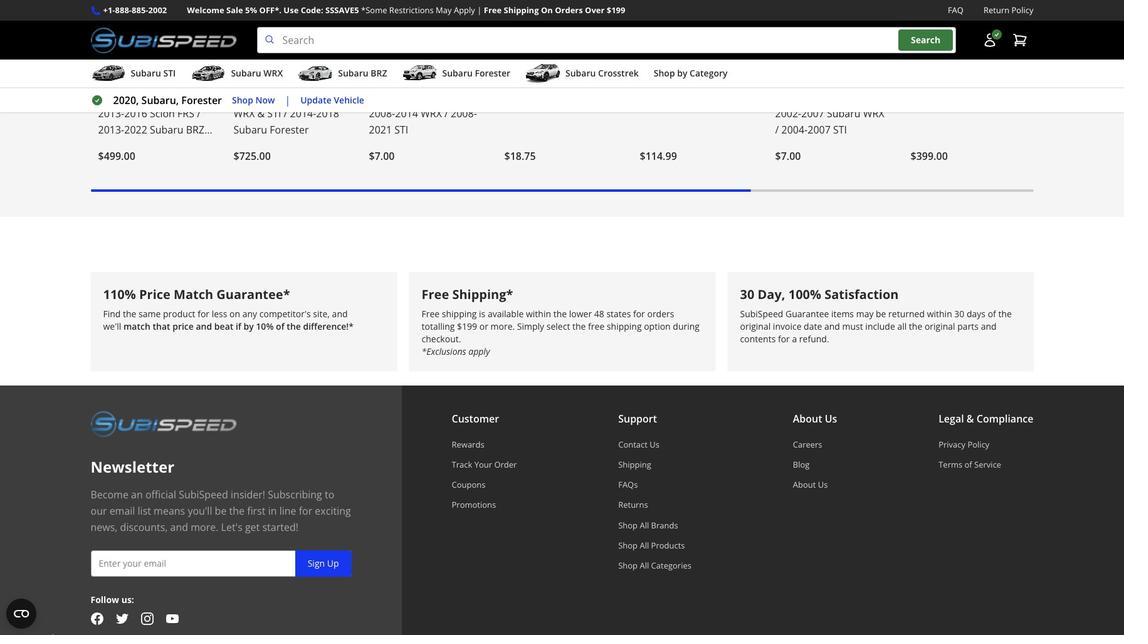 Task type: describe. For each thing, give the bounding box(es) containing it.
replacement for 2014
[[369, 90, 430, 104]]

tablet
[[184, 74, 213, 88]]

forester inside dropdown button
[[475, 67, 511, 79]]

shop all categories
[[619, 560, 692, 571]]

by inside dropdown button
[[678, 67, 688, 79]]

50 for factionfab maf sensor replacement o ring - 2002-2007 subaru wrx / 2004-2007 sti
[[776, 43, 786, 55]]

subaru wrx
[[231, 67, 283, 79]]

satisfaction
[[825, 286, 899, 303]]

2004-
[[782, 123, 808, 137]]

us for contact us link
[[650, 439, 660, 450]]

subaru sti
[[131, 67, 176, 79]]

1 vertical spatial shipping
[[619, 459, 652, 470]]

for inside 30 day, 100% satisfaction subispeed guarantee items may be returned within 30 days of the original invoice date and must include all the original parts and contents for a refund.
[[778, 333, 790, 345]]

up
[[327, 557, 339, 569]]

for inside find the same product for less on any competitor's site, and we'll
[[198, 308, 210, 320]]

maf for subaru
[[829, 74, 849, 88]]

find
[[103, 308, 121, 320]]

$7.00 for 2021
[[369, 149, 395, 163]]

frs
[[178, 107, 194, 121]]

list
[[138, 504, 151, 518]]

and inside find the same product for less on any competitor's site, and we'll
[[332, 308, 348, 320]]

sti inside the factionfab maf sensor replacement o ring - 2002-2007 subaru wrx / 2004-2007 sti
[[834, 123, 847, 137]]

day,
[[758, 286, 786, 303]]

2021 inside factionfab maf sensor replacement o ring 2008-2014 wrx / 2008- 2021 sti
[[369, 123, 392, 137]]

search input field
[[257, 27, 956, 53]]

newsletter
[[91, 456, 174, 477]]

$7.00 for /
[[776, 149, 801, 163]]

contents
[[740, 333, 776, 345]]

sssave5
[[326, 4, 359, 16]]

the inside find the same product for less on any competitor's site, and we'll
[[123, 308, 136, 320]]

v3 inside 'ap3-greencarbon-fiber cobb accessport v3 faceplate (green carbon fiber print)'
[[588, 61, 600, 75]]

items
[[832, 308, 854, 320]]

return policy
[[984, 4, 1034, 16]]

- inside 4 in stock map-k-4br omni 4 bar map sensor - 2013+ fr-s / brz
[[640, 90, 643, 104]]

subaru up the version
[[131, 67, 161, 79]]

policy for return policy
[[1012, 4, 1034, 16]]

subaru,
[[141, 94, 179, 107]]

of inside 30 day, 100% satisfaction subispeed guarantee items may be returned within 30 days of the original invoice date and must include all the original parts and contents for a refund.
[[988, 308, 997, 320]]

110%
[[103, 286, 136, 303]]

product
[[163, 308, 195, 320]]

2018
[[316, 107, 339, 121]]

shop for shop by category
[[654, 67, 675, 79]]

cobb
[[234, 74, 258, 88]]

sign up
[[308, 557, 339, 569]]

2 2013- from the top
[[98, 123, 124, 137]]

be inside become an official subispeed insider! subscribing to our email list means you'll be the first in line for exciting news, discounts, and more. let's get started!
[[215, 504, 227, 518]]

terms of service
[[939, 459, 1002, 470]]

toyota
[[98, 139, 130, 153]]

shop all brands
[[619, 520, 678, 531]]

subaru down the 10 at the left top
[[231, 67, 261, 79]]

ap3- inside 'ap3-greencarbon-fiber cobb accessport v3 faceplate (green carbon fiber print)'
[[505, 46, 523, 58]]

in for map-k-4br
[[647, 43, 656, 55]]

match
[[124, 320, 150, 332]]

sti inside factionfab maf sensor replacement o ring 2008-2014 wrx / 2008- 2021 sti
[[395, 123, 409, 137]]

factionfab for 2002-
[[776, 74, 826, 88]]

sensor inside 4 in stock map-k-4br omni 4 bar map sensor - 2013+ fr-s / brz
[[719, 74, 751, 88]]

the right the all
[[909, 320, 923, 332]]

over
[[585, 4, 605, 16]]

factionfab maf sensor replacement o ring - 2002-2007 subaru wrx / 2004-2007 sti
[[776, 74, 885, 137]]

legal
[[939, 412, 964, 426]]

faqs link
[[619, 479, 692, 491]]

and inside become an official subispeed insider! subscribing to our email list means you'll be the first in line for exciting news, discounts, and more. let's get started!
[[170, 520, 188, 534]]

on
[[230, 308, 240, 320]]

search
[[911, 34, 941, 46]]

sti inside 10 in stock ap3-sub-004 cobb tuning accessport v3  - 2015-2021 subaru wrx & sti / 2014-2018 subaru forester
[[267, 107, 281, 121]]

wrx inside factionfab maf sensor replacement o ring 2008-2014 wrx / 2008- 2021 sti
[[421, 107, 442, 121]]

and down days on the right of page
[[981, 320, 997, 332]]

2002
[[148, 4, 167, 16]]

become an official subispeed insider! subscribing to our email list means you'll be the first in line for exciting news, discounts, and more. let's get started!
[[91, 488, 351, 534]]

10
[[234, 43, 244, 55]]

5 in from the left
[[788, 43, 797, 55]]

faq
[[948, 4, 964, 16]]

coupons
[[452, 479, 486, 491]]

may
[[857, 308, 874, 320]]

sub-
[[252, 59, 271, 71]]

carbon
[[505, 94, 539, 107]]

guarantee*
[[217, 286, 290, 303]]

/ inside 10 in stock ap3-sub-004 cobb tuning accessport v3  - 2015-2021 subaru wrx & sti / 2014-2018 subaru forester
[[284, 107, 288, 121]]

blog
[[793, 459, 810, 470]]

all for brands
[[640, 520, 649, 531]]

50 in stock for factionfab maf sensor replacement o ring - 2002-2007 subaru wrx / 2004-2007 sti
[[776, 43, 823, 55]]

1 vertical spatial 2007
[[808, 123, 831, 137]]

ring for subaru
[[850, 90, 868, 104]]

a subaru crosstrek thumbnail image image
[[526, 64, 561, 83]]

terms of service link
[[939, 459, 1034, 470]]

us for the "about us" link at the bottom right of page
[[818, 479, 828, 491]]

- inside ecutek racerom - 2013+ fr-s / brz
[[998, 74, 1001, 88]]

the down lower
[[573, 320, 586, 332]]

/ right frs
[[197, 107, 201, 121]]

3 in from the left
[[381, 43, 390, 55]]

univoft
[[98, 59, 134, 71]]

openflash
[[98, 74, 146, 88]]

a
[[792, 333, 797, 345]]

more. inside become an official subispeed insider! subscribing to our email list means you'll be the first in line for exciting news, discounts, and more. let's get started!
[[191, 520, 219, 534]]

ecutek
[[911, 74, 948, 88]]

a subaru forester thumbnail image image
[[402, 64, 437, 83]]

subscribing
[[268, 488, 322, 502]]

0 horizontal spatial of
[[276, 320, 285, 332]]

1 original from the left
[[740, 320, 771, 332]]

888-
[[115, 4, 132, 16]]

subispeed inside become an official subispeed insider! subscribing to our email list means you'll be the first in line for exciting news, discounts, and more. let's get started!
[[179, 488, 228, 502]]

shop by category
[[654, 67, 728, 79]]

replacement for 2002-
[[776, 90, 837, 104]]

shop for shop all categories
[[619, 560, 638, 571]]

instagram logo image
[[141, 613, 153, 625]]

returns link
[[619, 500, 692, 511]]

exciting
[[315, 504, 351, 518]]

during
[[673, 320, 700, 332]]

a subaru sti thumbnail image image
[[91, 64, 126, 83]]

stock for ap3-sub-004
[[257, 43, 281, 55]]

subaru inside the factionfab maf sensor replacement o ring - 2002-2007 subaru wrx / 2004-2007 sti
[[827, 107, 861, 121]]

1 2008- from the left
[[369, 107, 395, 121]]

you'll
[[188, 504, 212, 518]]

and down items
[[825, 320, 840, 332]]

us:
[[121, 594, 134, 606]]

states
[[607, 308, 631, 320]]

subaru right a subaru forester thumbnail image
[[442, 67, 473, 79]]

0 vertical spatial 2007
[[802, 107, 825, 121]]

shop all categories link
[[619, 560, 692, 571]]

0 vertical spatial 30
[[740, 286, 755, 303]]

*exclusions
[[422, 345, 466, 357]]

& inside 10 in stock ap3-sub-004 cobb tuning accessport v3  - 2015-2021 subaru wrx & sti / 2014-2018 subaru forester
[[258, 107, 265, 121]]

more. inside free shipping* free shipping is available within the lower 48 states for orders totalling $199 or more. simply select the free shipping option during checkout. *exclusions apply
[[491, 320, 515, 332]]

scion
[[150, 107, 175, 121]]

to
[[325, 488, 334, 502]]

shop now link
[[232, 93, 275, 108]]

crosstrek
[[598, 67, 639, 79]]

2 vertical spatial free
[[422, 308, 440, 320]]

s inside 4 in stock map-k-4br omni 4 bar map sensor - 2013+ fr-s / brz
[[692, 90, 697, 104]]

2 original from the left
[[925, 320, 956, 332]]

2015-
[[254, 90, 280, 104]]

checkout.
[[422, 333, 461, 345]]

2013+ inside ecutek racerom - 2013+ fr-s / brz
[[911, 90, 940, 104]]

apply
[[469, 345, 490, 357]]

wrx inside dropdown button
[[264, 67, 283, 79]]

categories
[[651, 560, 692, 571]]

2
[[174, 90, 180, 104]]

- inside the factionfab maf sensor replacement o ring - 2002-2007 subaru wrx / 2004-2007 sti
[[871, 90, 874, 104]]

2.0
[[119, 90, 133, 104]]

match
[[174, 286, 213, 303]]

- inside 10 in stock ap3-sub-004 cobb tuning accessport v3  - 2015-2021 subaru wrx & sti / 2014-2018 subaru forester
[[248, 90, 251, 104]]

shop by category button
[[654, 62, 728, 87]]

code:
[[301, 4, 323, 16]]

2013+ inside 4 in stock map-k-4br omni 4 bar map sensor - 2013+ fr-s / brz
[[646, 90, 675, 104]]

policy for privacy policy
[[968, 439, 990, 450]]

if
[[236, 320, 241, 332]]

s inside ecutek racerom - 2013+ fr-s / brz
[[957, 90, 962, 104]]

1 2013- from the top
[[98, 107, 124, 121]]

insider!
[[231, 488, 265, 502]]

beat
[[214, 320, 234, 332]]

promotions link
[[452, 500, 517, 511]]

button image
[[983, 33, 998, 48]]

0 vertical spatial free
[[484, 4, 502, 16]]

factionfab for 2014
[[369, 74, 420, 88]]

subaru forester
[[442, 67, 511, 79]]

2014-
[[290, 107, 316, 121]]

for inside become an official subispeed insider! subscribing to our email list means you'll be the first in line for exciting news, discounts, and more. let's get started!
[[299, 504, 312, 518]]

support
[[619, 412, 657, 426]]

invoice
[[773, 320, 802, 332]]

o for subaru
[[839, 90, 847, 104]]

started!
[[262, 520, 299, 534]]

stock for map-k-4br
[[658, 43, 682, 55]]

shop all products link
[[619, 540, 692, 551]]

sign up button
[[295, 550, 352, 577]]

racerom
[[950, 74, 995, 88]]

official
[[145, 488, 176, 502]]

/ inside the factionfab maf sensor replacement o ring - 2002-2007 subaru wrx / 2004-2007 sti
[[776, 123, 779, 137]]

accessport inside 10 in stock ap3-sub-004 cobb tuning accessport v3  - 2015-2021 subaru wrx & sti / 2014-2018 subaru forester
[[295, 74, 346, 88]]

the inside become an official subispeed insider! subscribing to our email list means you'll be the first in line for exciting news, discounts, and more. let's get started!
[[229, 504, 245, 518]]

our
[[91, 504, 107, 518]]

v3 inside 10 in stock ap3-sub-004 cobb tuning accessport v3  - 2015-2021 subaru wrx & sti / 2014-2018 subaru forester
[[234, 90, 245, 104]]

youtube logo image
[[166, 613, 178, 625]]

fr- inside ecutek racerom - 2013+ fr-s / brz
[[942, 90, 957, 104]]

2 subispeed logo image from the top
[[91, 411, 237, 437]]

wrx inside the factionfab maf sensor replacement o ring - 2002-2007 subaru wrx / 2004-2007 sti
[[864, 107, 885, 121]]

0 vertical spatial $199
[[607, 4, 626, 16]]

shop for shop all brands
[[619, 520, 638, 531]]

2 about us from the top
[[793, 479, 828, 491]]

for inside free shipping* free shipping is available within the lower 48 states for orders totalling $199 or more. simply select the free shipping option during checkout. *exclusions apply
[[633, 308, 645, 320]]

0 horizontal spatial shipping
[[504, 4, 539, 16]]

subaru up vehicle
[[338, 67, 369, 79]]

version
[[136, 90, 171, 104]]

shop for shop all products
[[619, 540, 638, 551]]

option
[[644, 320, 671, 332]]

1 vertical spatial shipping
[[607, 320, 642, 332]]

2 vertical spatial of
[[965, 459, 973, 470]]

brz inside ecutek racerom - 2013+ fr-s / brz
[[971, 90, 990, 104]]



Task type: locate. For each thing, give the bounding box(es) containing it.
0 horizontal spatial 50
[[369, 43, 379, 55]]

stock inside 10 in stock ap3-sub-004 cobb tuning accessport v3  - 2015-2021 subaru wrx & sti / 2014-2018 subaru forester
[[257, 43, 281, 55]]

2013+ down ecutek in the right of the page
[[911, 90, 940, 104]]

1 horizontal spatial factionfab
[[776, 74, 826, 88]]

1 horizontal spatial forester
[[270, 123, 309, 137]]

0 vertical spatial 2021
[[280, 90, 303, 104]]

$199 inside free shipping* free shipping is available within the lower 48 states for orders totalling $199 or more. simply select the free shipping option during checkout. *exclusions apply
[[457, 320, 477, 332]]

us down blog link
[[818, 479, 828, 491]]

2 maf from the left
[[829, 74, 849, 88]]

ring
[[443, 90, 462, 104], [850, 90, 868, 104]]

that
[[153, 320, 170, 332]]

36
[[98, 43, 108, 55]]

ring inside factionfab maf sensor replacement o ring 2008-2014 wrx / 2008- 2021 sti
[[443, 90, 462, 104]]

all
[[640, 520, 649, 531], [640, 540, 649, 551], [640, 560, 649, 571]]

1 vertical spatial subispeed logo image
[[91, 411, 237, 437]]

1 replacement from the left
[[369, 90, 430, 104]]

the right days on the right of page
[[999, 308, 1012, 320]]

0 vertical spatial by
[[678, 67, 688, 79]]

terms
[[939, 459, 963, 470]]

4 up "map-"
[[640, 43, 645, 55]]

$199 right over in the right of the page
[[607, 4, 626, 16]]

subaru down scion
[[150, 123, 184, 137]]

greencarbon-
[[523, 46, 588, 58]]

2008- down subaru brz
[[369, 107, 395, 121]]

0 horizontal spatial by
[[244, 320, 254, 332]]

subispeed inside 30 day, 100% satisfaction subispeed guarantee items may be returned within 30 days of the original invoice date and must include all the original parts and contents for a refund.
[[740, 308, 784, 320]]

50 for factionfab maf sensor replacement o ring 2008-2014 wrx / 2008- 2021 sti
[[369, 43, 379, 55]]

within inside free shipping* free shipping is available within the lower 48 states for orders totalling $199 or more. simply select the free shipping option during checkout. *exclusions apply
[[526, 308, 551, 320]]

2022
[[124, 123, 147, 137]]

sensor for factionfab maf sensor replacement o ring 2008-2014 wrx / 2008- 2021 sti
[[446, 74, 478, 88]]

same
[[139, 308, 161, 320]]

2 vertical spatial us
[[818, 479, 828, 491]]

2 tuning from the left
[[261, 74, 293, 88]]

1 horizontal spatial ring
[[850, 90, 868, 104]]

all for products
[[640, 540, 649, 551]]

1 vertical spatial by
[[244, 320, 254, 332]]

0 vertical spatial be
[[876, 308, 887, 320]]

be up include on the bottom of the page
[[876, 308, 887, 320]]

2 2013+ from the left
[[911, 90, 940, 104]]

maf inside factionfab maf sensor replacement o ring 2008-2014 wrx / 2008- 2021 sti
[[422, 74, 443, 88]]

a subaru wrx thumbnail image image
[[191, 64, 226, 83]]

price
[[139, 286, 171, 303]]

2 ring from the left
[[850, 90, 868, 104]]

/ left '2014-'
[[284, 107, 288, 121]]

2013- down oft
[[98, 107, 124, 121]]

& down now
[[258, 107, 265, 121]]

0 horizontal spatial shipping
[[442, 308, 477, 320]]

1 50 from the left
[[369, 43, 379, 55]]

apply
[[454, 4, 475, 16]]

forester down '2014-'
[[270, 123, 309, 137]]

1 vertical spatial free
[[422, 286, 449, 303]]

for left 'less'
[[198, 308, 210, 320]]

contact
[[619, 439, 648, 450]]

0 horizontal spatial ap3-
[[234, 59, 252, 71]]

1 ring from the left
[[443, 90, 462, 104]]

fr-
[[677, 90, 692, 104], [942, 90, 957, 104]]

1 vertical spatial ap3-
[[234, 59, 252, 71]]

2013+ down "omni"
[[646, 90, 675, 104]]

1 2013+ from the left
[[646, 90, 675, 104]]

2 s from the left
[[957, 90, 962, 104]]

v3 down fiber
[[588, 61, 600, 75]]

0 horizontal spatial 2013+
[[646, 90, 675, 104]]

of right the "terms"
[[965, 459, 973, 470]]

original
[[740, 320, 771, 332], [925, 320, 956, 332]]

0 horizontal spatial o
[[433, 90, 441, 104]]

factionfab up 2002-
[[776, 74, 826, 88]]

0 vertical spatial more.
[[491, 320, 515, 332]]

refund.
[[800, 333, 830, 345]]

subaru inside 36 in stock univoft openflash tuning tablet oft 2.0 version 2 - 2013-2016 scion frs / 2013-2022 subaru brz / toyota 86 $499.00
[[150, 123, 184, 137]]

10 in stock ap3-sub-004 cobb tuning accessport v3  - 2015-2021 subaru wrx & sti / 2014-2018 subaru forester
[[234, 43, 346, 137]]

tuning inside 10 in stock ap3-sub-004 cobb tuning accessport v3  - 2015-2021 subaru wrx & sti / 2014-2018 subaru forester
[[261, 74, 293, 88]]

brz down map
[[706, 90, 725, 104]]

maf inside the factionfab maf sensor replacement o ring - 2002-2007 subaru wrx / 2004-2007 sti
[[829, 74, 849, 88]]

subaru right 2002-
[[827, 107, 861, 121]]

1 horizontal spatial $199
[[607, 4, 626, 16]]

on
[[541, 4, 553, 16]]

0 vertical spatial about us
[[793, 412, 838, 426]]

4 left bar
[[668, 74, 674, 88]]

/ down map
[[700, 90, 704, 104]]

1 horizontal spatial 50
[[776, 43, 786, 55]]

1 horizontal spatial shipping
[[607, 320, 642, 332]]

0 vertical spatial of
[[988, 308, 997, 320]]

ring for /
[[443, 90, 462, 104]]

1 fr- from the left
[[677, 90, 692, 104]]

1 horizontal spatial 30
[[955, 308, 965, 320]]

2 all from the top
[[640, 540, 649, 551]]

get
[[245, 520, 260, 534]]

1 vertical spatial policy
[[968, 439, 990, 450]]

0 horizontal spatial 50 in stock
[[369, 43, 416, 55]]

find the same product for less on any competitor's site, and we'll
[[103, 308, 348, 332]]

2 within from the left
[[927, 308, 953, 320]]

2002-
[[776, 107, 802, 121]]

2 $7.00 from the left
[[776, 149, 801, 163]]

all down shop all brands
[[640, 540, 649, 551]]

and
[[332, 308, 348, 320], [196, 320, 212, 332], [825, 320, 840, 332], [981, 320, 997, 332], [170, 520, 188, 534]]

subispeed logo image up newsletter
[[91, 411, 237, 437]]

shipping down contact
[[619, 459, 652, 470]]

0 vertical spatial policy
[[1012, 4, 1034, 16]]

0 horizontal spatial &
[[258, 107, 265, 121]]

facebook logo image
[[91, 613, 103, 625]]

2013- up toyota
[[98, 123, 124, 137]]

shop now
[[232, 94, 275, 106]]

all left brands
[[640, 520, 649, 531]]

1 horizontal spatial 50 in stock
[[776, 43, 823, 55]]

/ left 2004-
[[776, 123, 779, 137]]

2 fr- from the left
[[942, 90, 957, 104]]

0 horizontal spatial 2008-
[[369, 107, 395, 121]]

means
[[154, 504, 185, 518]]

tuning up 2020, subaru, forester
[[149, 74, 181, 88]]

the down competitor's
[[287, 320, 301, 332]]

2 horizontal spatial sensor
[[852, 74, 884, 88]]

0 horizontal spatial tuning
[[149, 74, 181, 88]]

more. down you'll at the bottom
[[191, 520, 219, 534]]

replacement
[[369, 90, 430, 104], [776, 90, 837, 104]]

0 vertical spatial us
[[825, 412, 838, 426]]

order
[[494, 459, 517, 470]]

shipping
[[442, 308, 477, 320], [607, 320, 642, 332]]

brz inside 4 in stock map-k-4br omni 4 bar map sensor - 2013+ fr-s / brz
[[706, 90, 725, 104]]

1 horizontal spatial 2021
[[369, 123, 392, 137]]

policy right return
[[1012, 4, 1034, 16]]

rewards
[[452, 439, 485, 450]]

1 o from the left
[[433, 90, 441, 104]]

subaru forester button
[[402, 62, 511, 87]]

vehicle
[[334, 94, 364, 106]]

1 horizontal spatial tuning
[[261, 74, 293, 88]]

1 within from the left
[[526, 308, 551, 320]]

cobb accessport v3 faceplate (green carbon fiber print) image
[[505, 0, 620, 30]]

1 horizontal spatial |
[[477, 4, 482, 16]]

1 vertical spatial more.
[[191, 520, 219, 534]]

follow us:
[[91, 594, 134, 606]]

of
[[988, 308, 997, 320], [276, 320, 285, 332], [965, 459, 973, 470]]

1 vertical spatial be
[[215, 504, 227, 518]]

in for openflash tuning tablet oft 2.0 version 2 - 2013-2016 scion frs / 2013-2022 subaru brz / toyota 86
[[110, 43, 119, 55]]

tuning down 004
[[261, 74, 293, 88]]

and up 'difference!*'
[[332, 308, 348, 320]]

original left parts on the bottom of the page
[[925, 320, 956, 332]]

o inside the factionfab maf sensor replacement o ring - 2002-2007 subaru wrx / 2004-2007 sti
[[839, 90, 847, 104]]

(green
[[552, 77, 584, 91]]

search button
[[899, 30, 954, 51]]

shop for shop now
[[232, 94, 253, 106]]

all
[[898, 320, 907, 332]]

about us down blog link
[[793, 479, 828, 491]]

50 in stock for factionfab maf sensor replacement o ring 2008-2014 wrx / 2008- 2021 sti
[[369, 43, 416, 55]]

2 50 in stock from the left
[[776, 43, 823, 55]]

stock for openflash tuning tablet oft 2.0 version 2 - 2013-2016 scion frs / 2013-2022 subaru brz / toyota 86
[[121, 43, 145, 55]]

1 vertical spatial of
[[276, 320, 285, 332]]

2020,
[[113, 94, 139, 107]]

in inside 4 in stock map-k-4br omni 4 bar map sensor - 2013+ fr-s / brz
[[647, 43, 656, 55]]

/ down tablet
[[207, 123, 211, 137]]

free shipping* free shipping is available within the lower 48 states for orders totalling $199 or more. simply select the free shipping option during checkout. *exclusions apply
[[422, 286, 700, 357]]

10%
[[256, 320, 274, 332]]

2 o from the left
[[839, 90, 847, 104]]

1 tuning from the left
[[149, 74, 181, 88]]

forester inside 10 in stock ap3-sub-004 cobb tuning accessport v3  - 2015-2021 subaru wrx & sti / 2014-2018 subaru forester
[[270, 123, 309, 137]]

category
[[690, 67, 728, 79]]

0 horizontal spatial sensor
[[446, 74, 478, 88]]

sensor inside the factionfab maf sensor replacement o ring - 2002-2007 subaru wrx / 2004-2007 sti
[[852, 74, 884, 88]]

in inside 36 in stock univoft openflash tuning tablet oft 2.0 version 2 - 2013-2016 scion frs / 2013-2022 subaru brz / toyota 86 $499.00
[[110, 43, 119, 55]]

1 horizontal spatial be
[[876, 308, 887, 320]]

factionfab inside the factionfab maf sensor replacement o ring - 2002-2007 subaru wrx / 2004-2007 sti
[[776, 74, 826, 88]]

twitter logo image
[[116, 613, 128, 625]]

1 vertical spatial 30
[[955, 308, 965, 320]]

2 vertical spatial forester
[[270, 123, 309, 137]]

0 vertical spatial all
[[640, 520, 649, 531]]

1 stock from the left
[[121, 43, 145, 55]]

5%
[[245, 4, 257, 16]]

line
[[280, 504, 296, 518]]

sti up 2
[[163, 67, 176, 79]]

k-
[[661, 59, 669, 71]]

1 horizontal spatial by
[[678, 67, 688, 79]]

0 horizontal spatial subispeed
[[179, 488, 228, 502]]

0 horizontal spatial be
[[215, 504, 227, 518]]

0 horizontal spatial |
[[285, 94, 291, 107]]

o inside factionfab maf sensor replacement o ring 2008-2014 wrx / 2008- 2021 sti
[[433, 90, 441, 104]]

your
[[475, 459, 492, 470]]

subaru up "print)"
[[566, 67, 596, 79]]

1 horizontal spatial within
[[927, 308, 953, 320]]

1 vertical spatial |
[[285, 94, 291, 107]]

0 vertical spatial about
[[793, 412, 823, 426]]

1 subispeed logo image from the top
[[91, 27, 237, 53]]

3 sensor from the left
[[852, 74, 884, 88]]

0 horizontal spatial fr-
[[677, 90, 692, 104]]

2021 inside 10 in stock ap3-sub-004 cobb tuning accessport v3  - 2015-2021 subaru wrx & sti / 2014-2018 subaru forester
[[280, 90, 303, 104]]

4br
[[669, 59, 685, 71]]

wrx inside 10 in stock ap3-sub-004 cobb tuning accessport v3  - 2015-2021 subaru wrx & sti / 2014-2018 subaru forester
[[234, 107, 255, 121]]

0 vertical spatial shipping
[[504, 4, 539, 16]]

for left a
[[778, 333, 790, 345]]

1 vertical spatial about
[[793, 479, 816, 491]]

1 vertical spatial subispeed
[[179, 488, 228, 502]]

brz down frs
[[186, 123, 205, 137]]

subispeed
[[740, 308, 784, 320], [179, 488, 228, 502]]

factionfab up the '2014'
[[369, 74, 420, 88]]

shop left bar
[[654, 67, 675, 79]]

shop down returns
[[619, 520, 638, 531]]

return policy link
[[984, 4, 1034, 17]]

sensor for factionfab maf sensor replacement o ring - 2002-2007 subaru wrx / 2004-2007 sti
[[852, 74, 884, 88]]

1 vertical spatial $199
[[457, 320, 477, 332]]

racerom
[[911, 59, 951, 71]]

2 50 from the left
[[776, 43, 786, 55]]

subispeed logo image down 2002
[[91, 27, 237, 53]]

restrictions
[[389, 4, 434, 16]]

brz inside 36 in stock univoft openflash tuning tablet oft 2.0 version 2 - 2013-2016 scion frs / 2013-2022 subaru brz / toyota 86 $499.00
[[186, 123, 205, 137]]

1 maf from the left
[[422, 74, 443, 88]]

sensor
[[446, 74, 478, 88], [719, 74, 751, 88], [852, 74, 884, 88]]

open widget image
[[6, 599, 36, 629]]

shop down shop all brands
[[619, 540, 638, 551]]

1 horizontal spatial of
[[965, 459, 973, 470]]

brz left a subaru forester thumbnail image
[[371, 67, 387, 79]]

1 vertical spatial about us
[[793, 479, 828, 491]]

brz inside "subaru brz" dropdown button
[[371, 67, 387, 79]]

replacement inside factionfab maf sensor replacement o ring 2008-2014 wrx / 2008- 2021 sti
[[369, 90, 430, 104]]

stock up the k-
[[658, 43, 682, 55]]

/ inside factionfab maf sensor replacement o ring 2008-2014 wrx / 2008- 2021 sti
[[445, 107, 448, 121]]

0 vertical spatial shipping
[[442, 308, 477, 320]]

o for /
[[433, 90, 441, 104]]

returned
[[889, 308, 925, 320]]

within right 'returned'
[[927, 308, 953, 320]]

difference!*
[[303, 320, 354, 332]]

0 vertical spatial subispeed
[[740, 308, 784, 320]]

36 in stock univoft openflash tuning tablet oft 2.0 version 2 - 2013-2016 scion frs / 2013-2022 subaru brz / toyota 86 $499.00
[[98, 43, 213, 163]]

map
[[696, 74, 716, 88]]

sensor left ecutek in the right of the page
[[852, 74, 884, 88]]

1 vertical spatial us
[[650, 439, 660, 450]]

accessport up the update
[[295, 74, 346, 88]]

more. down 'available'
[[491, 320, 515, 332]]

within
[[526, 308, 551, 320], [927, 308, 953, 320]]

& right legal
[[967, 412, 975, 426]]

the up match
[[123, 308, 136, 320]]

forester down tablet
[[181, 94, 222, 107]]

| right 2015-
[[285, 94, 291, 107]]

sensor right a subaru forester thumbnail image
[[446, 74, 478, 88]]

30
[[740, 286, 755, 303], [955, 308, 965, 320]]

a subaru brz thumbnail image image
[[298, 64, 333, 83]]

1 horizontal spatial more.
[[491, 320, 515, 332]]

s down bar
[[692, 90, 697, 104]]

1 vertical spatial &
[[967, 412, 975, 426]]

4 stock from the left
[[658, 43, 682, 55]]

may
[[436, 4, 452, 16]]

about down blog
[[793, 479, 816, 491]]

1 horizontal spatial o
[[839, 90, 847, 104]]

2 replacement from the left
[[776, 90, 837, 104]]

for right the states
[[633, 308, 645, 320]]

faq link
[[948, 4, 964, 17]]

/ inside ecutek racerom - 2013+ fr-s / brz
[[965, 90, 969, 104]]

$725.00
[[234, 149, 271, 163]]

4
[[640, 43, 645, 55], [668, 74, 674, 88]]

0 vertical spatial &
[[258, 107, 265, 121]]

stock inside 36 in stock univoft openflash tuning tablet oft 2.0 version 2 - 2013-2016 scion frs / 2013-2022 subaru brz / toyota 86 $499.00
[[121, 43, 145, 55]]

100%
[[789, 286, 822, 303]]

1 horizontal spatial accessport
[[534, 61, 585, 75]]

1 factionfab from the left
[[369, 74, 420, 88]]

5 stock from the left
[[799, 43, 823, 55]]

/
[[700, 90, 704, 104], [965, 90, 969, 104], [197, 107, 201, 121], [284, 107, 288, 121], [445, 107, 448, 121], [207, 123, 211, 137], [776, 123, 779, 137]]

faqs
[[619, 479, 638, 491]]

$399.00
[[911, 149, 948, 163]]

the up select
[[554, 308, 567, 320]]

stock up a subaru forester thumbnail image
[[392, 43, 416, 55]]

shop down shop all products
[[619, 560, 638, 571]]

about up careers
[[793, 412, 823, 426]]

2 factionfab from the left
[[776, 74, 826, 88]]

policy up terms of service 'link' on the right bottom of the page
[[968, 439, 990, 450]]

about us up careers link
[[793, 412, 838, 426]]

0 horizontal spatial $7.00
[[369, 149, 395, 163]]

4 in from the left
[[647, 43, 656, 55]]

for right line
[[299, 504, 312, 518]]

ring inside the factionfab maf sensor replacement o ring - 2002-2007 subaru wrx / 2004-2007 sti
[[850, 90, 868, 104]]

sensor inside factionfab maf sensor replacement o ring 2008-2014 wrx / 2008- 2021 sti
[[446, 74, 478, 88]]

1 horizontal spatial replacement
[[776, 90, 837, 104]]

be up let's
[[215, 504, 227, 518]]

1 vertical spatial 2013-
[[98, 123, 124, 137]]

1 about from the top
[[793, 412, 823, 426]]

$199 left the or on the bottom left of page
[[457, 320, 477, 332]]

and left beat
[[196, 320, 212, 332]]

/ inside 4 in stock map-k-4br omni 4 bar map sensor - 2013+ fr-s / brz
[[700, 90, 704, 104]]

blog link
[[793, 459, 838, 470]]

bar
[[677, 74, 693, 88]]

shipping down the states
[[607, 320, 642, 332]]

1 sensor from the left
[[446, 74, 478, 88]]

Enter your email text field
[[91, 550, 352, 577]]

shop all brands link
[[619, 520, 692, 531]]

us up careers link
[[825, 412, 838, 426]]

1 50 in stock from the left
[[369, 43, 416, 55]]

0 vertical spatial v3
[[588, 61, 600, 75]]

1 vertical spatial v3
[[234, 90, 245, 104]]

0 vertical spatial 4
[[640, 43, 645, 55]]

$7.00
[[369, 149, 395, 163], [776, 149, 801, 163]]

the up let's
[[229, 504, 245, 518]]

factionfab inside factionfab maf sensor replacement o ring 2008-2014 wrx / 2008- 2021 sti
[[369, 74, 420, 88]]

print)
[[568, 94, 593, 107]]

all for categories
[[640, 560, 649, 571]]

1 vertical spatial 4
[[668, 74, 674, 88]]

0 horizontal spatial 30
[[740, 286, 755, 303]]

replacement up 2002-
[[776, 90, 837, 104]]

subaru crosstrek button
[[526, 62, 639, 87]]

1 vertical spatial forester
[[181, 94, 222, 107]]

privacy
[[939, 439, 966, 450]]

shipping left on
[[504, 4, 539, 16]]

0 vertical spatial ap3-
[[505, 46, 523, 58]]

stock up 'sub-'
[[257, 43, 281, 55]]

shop inside dropdown button
[[654, 67, 675, 79]]

subaru up 2018
[[306, 90, 339, 104]]

tuning inside 36 in stock univoft openflash tuning tablet oft 2.0 version 2 - 2013-2016 scion frs / 2013-2022 subaru brz / toyota 86 $499.00
[[149, 74, 181, 88]]

- inside 36 in stock univoft openflash tuning tablet oft 2.0 version 2 - 2013-2016 scion frs / 2013-2022 subaru brz / toyota 86 $499.00
[[182, 90, 185, 104]]

accessport inside 'ap3-greencarbon-fiber cobb accessport v3 faceplate (green carbon fiber print)'
[[534, 61, 585, 75]]

sti down the '2014'
[[395, 123, 409, 137]]

2 horizontal spatial forester
[[475, 67, 511, 79]]

fiber
[[542, 94, 565, 107]]

2 2008- from the left
[[451, 107, 477, 121]]

0 horizontal spatial replacement
[[369, 90, 430, 104]]

| right apply
[[477, 4, 482, 16]]

1 $7.00 from the left
[[369, 149, 395, 163]]

0 horizontal spatial original
[[740, 320, 771, 332]]

accessport down greencarbon-
[[534, 61, 585, 75]]

1 all from the top
[[640, 520, 649, 531]]

0 horizontal spatial 4
[[640, 43, 645, 55]]

fr- down ecutek in the right of the page
[[942, 90, 957, 104]]

sti right 2004-
[[834, 123, 847, 137]]

1 in from the left
[[110, 43, 119, 55]]

30 day, 100% satisfaction subispeed guarantee items may be returned within 30 days of the original invoice date and must include all the original parts and contents for a refund.
[[740, 286, 1012, 345]]

1 horizontal spatial sensor
[[719, 74, 751, 88]]

2 about from the top
[[793, 479, 816, 491]]

subaru crosstrek
[[566, 67, 639, 79]]

0 horizontal spatial policy
[[968, 439, 990, 450]]

in for ap3-sub-004
[[246, 43, 255, 55]]

0 horizontal spatial s
[[692, 90, 697, 104]]

follow
[[91, 594, 119, 606]]

2 in from the left
[[246, 43, 255, 55]]

sti inside dropdown button
[[163, 67, 176, 79]]

accessport
[[534, 61, 585, 75], [295, 74, 346, 88]]

0 horizontal spatial more.
[[191, 520, 219, 534]]

*some restrictions may apply | free shipping on orders over $199
[[361, 4, 626, 16]]

subispeed logo image
[[91, 27, 237, 53], [91, 411, 237, 437]]

of right days on the right of page
[[988, 308, 997, 320]]

2 sensor from the left
[[719, 74, 751, 88]]

within inside 30 day, 100% satisfaction subispeed guarantee items may be returned within 30 days of the original invoice date and must include all the original parts and contents for a refund.
[[927, 308, 953, 320]]

replacement inside the factionfab maf sensor replacement o ring - 2002-2007 subaru wrx / 2004-2007 sti
[[776, 90, 837, 104]]

now
[[256, 94, 275, 106]]

ecutek racerom - 2013+ fr-s / brz
[[911, 74, 1001, 104]]

maf for /
[[422, 74, 443, 88]]

stock inside 4 in stock map-k-4br omni 4 bar map sensor - 2013+ fr-s / brz
[[658, 43, 682, 55]]

2 stock from the left
[[257, 43, 281, 55]]

subispeed up you'll at the bottom
[[179, 488, 228, 502]]

2008- down subaru forester dropdown button
[[451, 107, 477, 121]]

about us
[[793, 412, 838, 426], [793, 479, 828, 491]]

0 horizontal spatial v3
[[234, 90, 245, 104]]

email
[[110, 504, 135, 518]]

sensor right map
[[719, 74, 751, 88]]

1 s from the left
[[692, 90, 697, 104]]

ap3- inside 10 in stock ap3-sub-004 cobb tuning accessport v3  - 2015-2021 subaru wrx & sti / 2014-2018 subaru forester
[[234, 59, 252, 71]]

1 horizontal spatial policy
[[1012, 4, 1034, 16]]

factionfab maf sensor replacement o ring 2008-2014 wrx / 2008- 2021 sti
[[369, 74, 478, 137]]

0 horizontal spatial forester
[[181, 94, 222, 107]]

1 vertical spatial 2021
[[369, 123, 392, 137]]

/ right the '2014'
[[445, 107, 448, 121]]

3 all from the top
[[640, 560, 649, 571]]

2014
[[395, 107, 418, 121]]

0 horizontal spatial accessport
[[295, 74, 346, 88]]

3 stock from the left
[[392, 43, 416, 55]]

885-
[[132, 4, 148, 16]]

1 horizontal spatial 2008-
[[451, 107, 477, 121]]

cobb
[[505, 61, 532, 75]]

stock up the factionfab maf sensor replacement o ring - 2002-2007 subaru wrx / 2004-2007 sti
[[799, 43, 823, 55]]

subispeed down "day,"
[[740, 308, 784, 320]]

0 horizontal spatial 2021
[[280, 90, 303, 104]]

fr- inside 4 in stock map-k-4br omni 4 bar map sensor - 2013+ fr-s / brz
[[677, 90, 692, 104]]

in inside 10 in stock ap3-sub-004 cobb tuning accessport v3  - 2015-2021 subaru wrx & sti / 2014-2018 subaru forester
[[246, 43, 255, 55]]

subaru up $725.00
[[234, 123, 267, 137]]

forester up carbon
[[475, 67, 511, 79]]

within up simply
[[526, 308, 551, 320]]

fr- down bar
[[677, 90, 692, 104]]

1 about us from the top
[[793, 412, 838, 426]]

be inside 30 day, 100% satisfaction subispeed guarantee items may be returned within 30 days of the original invoice date and must include all the original parts and contents for a refund.
[[876, 308, 887, 320]]

0 horizontal spatial factionfab
[[369, 74, 420, 88]]

30 up parts on the bottom of the page
[[955, 308, 965, 320]]

1 vertical spatial all
[[640, 540, 649, 551]]



Task type: vqa. For each thing, say whether or not it's contained in the screenshot.
topmost STICKER
no



